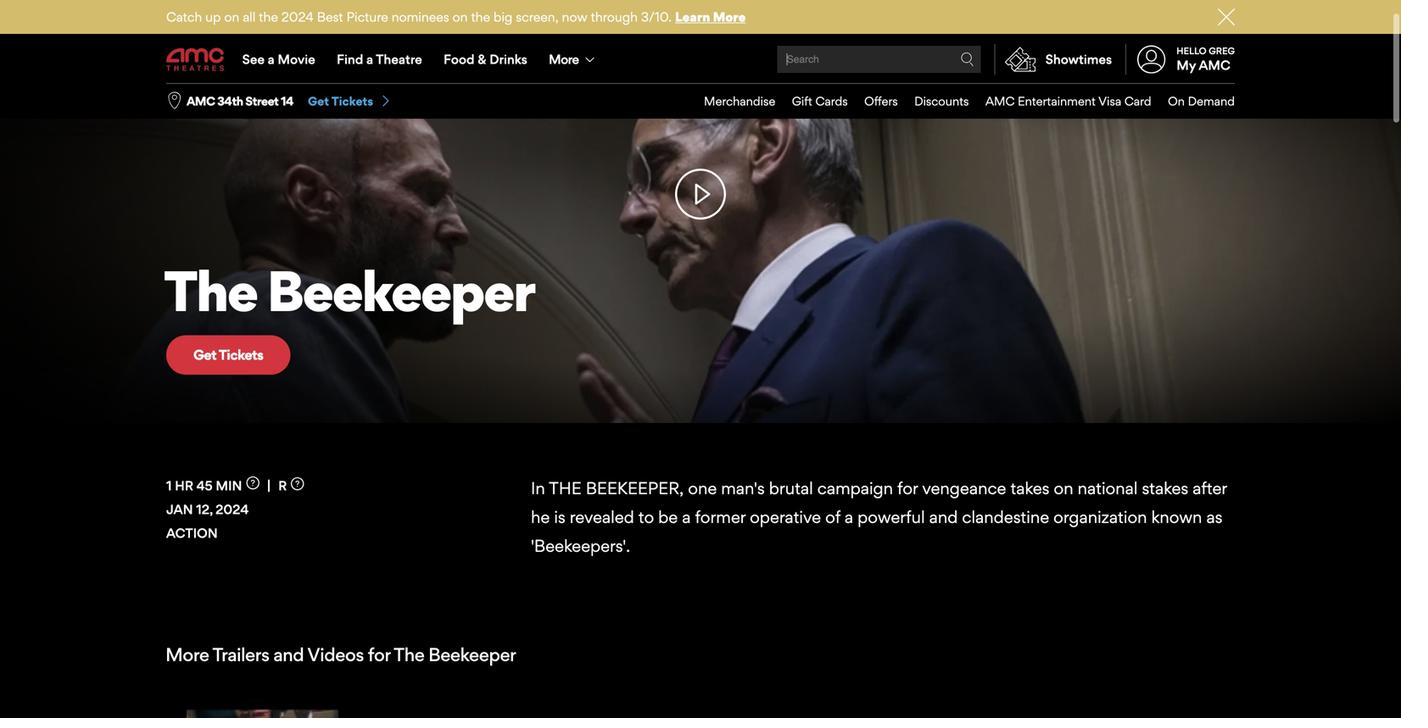 Task type: locate. For each thing, give the bounding box(es) containing it.
2024 down 1 hr 45 min button
[[216, 502, 249, 517]]

1 horizontal spatial more information about image
[[291, 477, 304, 491]]

2 horizontal spatial get tickets link
[[1097, 142, 1221, 181]]

tickets for bottom get tickets link
[[219, 346, 263, 363]]

1 inside button
[[166, 478, 172, 493]]

0 vertical spatial for
[[897, 478, 918, 499]]

2 1 from the top
[[166, 478, 172, 493]]

a right the of
[[845, 507, 853, 528]]

0 horizontal spatial more
[[165, 643, 209, 666]]

demand
[[1188, 94, 1235, 109]]

2 horizontal spatial get
[[1124, 153, 1147, 170]]

on right the takes
[[1054, 478, 1073, 499]]

amc inside hello greg my amc
[[1199, 57, 1231, 73]]

0 horizontal spatial the
[[259, 9, 278, 25]]

0 vertical spatial get
[[308, 94, 329, 109]]

organization
[[1054, 507, 1147, 528]]

0 vertical spatial min
[[208, 169, 231, 182]]

1 1 from the top
[[166, 169, 171, 182]]

1 horizontal spatial r
[[278, 478, 287, 493]]

play trailer element
[[675, 169, 726, 220]]

0 horizontal spatial on
[[224, 9, 239, 25]]

on
[[224, 9, 239, 25], [453, 9, 468, 25], [1054, 478, 1073, 499]]

offers link
[[848, 84, 898, 119]]

tickets
[[332, 94, 373, 109], [1150, 153, 1194, 170], [219, 346, 263, 363]]

as
[[1207, 507, 1223, 528]]

0 horizontal spatial for
[[368, 643, 390, 666]]

0 horizontal spatial get tickets link
[[166, 335, 290, 375]]

1 horizontal spatial more
[[549, 51, 579, 67]]

r inside button
[[278, 478, 287, 493]]

0 horizontal spatial 2024
[[216, 502, 249, 517]]

2 more information about image from the left
[[291, 477, 304, 491]]

cookie consent banner dialog
[[0, 673, 1401, 718]]

amc down showtimes image
[[986, 94, 1015, 109]]

the beekeeper
[[165, 133, 316, 160], [164, 257, 534, 325]]

play trailer image
[[675, 169, 726, 220]]

man's
[[721, 478, 765, 499]]

through
[[591, 9, 638, 25]]

be
[[658, 507, 678, 528]]

1 vertical spatial get tickets
[[1124, 153, 1194, 170]]

0 vertical spatial menu
[[166, 36, 1235, 83]]

more information about image inside "r" button
[[291, 477, 304, 491]]

for
[[897, 478, 918, 499], [368, 643, 390, 666]]

1 horizontal spatial amc
[[986, 94, 1015, 109]]

min inside button
[[216, 478, 242, 493]]

2 1 hr 45 min from the top
[[166, 478, 242, 493]]

amc left 34th
[[187, 94, 215, 109]]

1 horizontal spatial get tickets
[[308, 94, 373, 109]]

&
[[478, 51, 486, 67]]

0 vertical spatial 45
[[192, 169, 205, 182]]

0 vertical spatial r
[[260, 169, 268, 182]]

1
[[166, 169, 171, 182], [166, 478, 172, 493]]

0 horizontal spatial and
[[273, 643, 304, 666]]

1 vertical spatial menu
[[688, 84, 1235, 119]]

45 inside button
[[196, 478, 213, 493]]

1 horizontal spatial for
[[897, 478, 918, 499]]

on demand
[[1168, 94, 1235, 109]]

get tickets link
[[308, 93, 392, 109], [1097, 142, 1221, 181], [166, 335, 290, 375]]

hello greg my amc
[[1177, 45, 1235, 73]]

1 hr 45 min down 34th
[[166, 169, 231, 182]]

min
[[208, 169, 231, 182], [216, 478, 242, 493]]

more information about image
[[246, 477, 259, 490], [291, 477, 304, 491]]

2024 inside jan 12, 2024 action
[[216, 502, 249, 517]]

45
[[192, 169, 205, 182], [196, 478, 213, 493]]

card
[[1125, 94, 1152, 109]]

a right be at the bottom
[[682, 507, 691, 528]]

2 horizontal spatial amc
[[1199, 57, 1231, 73]]

1 hr 45 min
[[166, 169, 231, 182], [166, 478, 242, 493]]

one
[[688, 478, 717, 499]]

1 horizontal spatial tickets
[[332, 94, 373, 109]]

0 horizontal spatial tickets
[[219, 346, 263, 363]]

more
[[713, 9, 746, 25], [549, 51, 579, 67], [165, 643, 209, 666]]

best
[[317, 9, 343, 25]]

more information about image for 1 hr 45 min
[[246, 477, 259, 490]]

search the AMC website text field
[[784, 53, 961, 66]]

big
[[494, 9, 513, 25]]

more information about image for r
[[291, 477, 304, 491]]

0 vertical spatial get tickets link
[[308, 93, 392, 109]]

0 horizontal spatial more information about image
[[246, 477, 259, 490]]

14
[[281, 94, 293, 109]]

2 vertical spatial more
[[165, 643, 209, 666]]

1 vertical spatial get tickets link
[[1097, 142, 1221, 181]]

now
[[562, 9, 587, 25]]

0 vertical spatial 2024
[[281, 9, 314, 25]]

brutal
[[769, 478, 813, 499]]

1 vertical spatial more
[[549, 51, 579, 67]]

r
[[260, 169, 268, 182], [278, 478, 287, 493]]

more inside more 'button'
[[549, 51, 579, 67]]

1 vertical spatial r
[[278, 478, 287, 493]]

1 vertical spatial get
[[1124, 153, 1147, 170]]

1 vertical spatial tickets
[[1150, 153, 1194, 170]]

find
[[337, 51, 363, 67]]

1 horizontal spatial the
[[471, 9, 490, 25]]

3/10.
[[641, 9, 672, 25]]

more information about image inside 1 hr 45 min button
[[246, 477, 259, 490]]

2 horizontal spatial tickets
[[1150, 153, 1194, 170]]

get tickets
[[308, 94, 373, 109], [1124, 153, 1194, 170], [193, 346, 263, 363]]

more information about image right 1 hr 45 min button
[[291, 477, 304, 491]]

1 horizontal spatial and
[[929, 507, 958, 528]]

a
[[268, 51, 275, 67], [366, 51, 373, 67], [682, 507, 691, 528], [845, 507, 853, 528]]

amc down 'greg'
[[1199, 57, 1231, 73]]

submit search icon image
[[961, 53, 974, 66]]

2 horizontal spatial more
[[713, 9, 746, 25]]

1 vertical spatial the
[[164, 257, 257, 325]]

more information about image left "r" button
[[246, 477, 259, 490]]

12,
[[196, 502, 212, 517]]

amc 34th street 14 button
[[187, 93, 293, 110]]

1 vertical spatial min
[[216, 478, 242, 493]]

jan
[[166, 502, 193, 517]]

min down 34th
[[208, 169, 231, 182]]

1 vertical spatial 1
[[166, 478, 172, 493]]

and left videos
[[273, 643, 304, 666]]

0 vertical spatial 1 hr 45 min
[[166, 169, 231, 182]]

0 vertical spatial 1
[[166, 169, 171, 182]]

1 horizontal spatial get tickets link
[[308, 93, 392, 109]]

2024
[[281, 9, 314, 25], [216, 502, 249, 517]]

0 vertical spatial the
[[165, 133, 203, 160]]

discounts
[[914, 94, 969, 109]]

r button
[[278, 477, 304, 493]]

for right videos
[[368, 643, 390, 666]]

go to my account page element
[[1126, 36, 1235, 83]]

hello
[[1177, 45, 1207, 56]]

2 horizontal spatial on
[[1054, 478, 1073, 499]]

amc logo image
[[166, 48, 226, 71], [166, 48, 226, 71]]

for up powerful
[[897, 478, 918, 499]]

the left the big
[[471, 9, 490, 25]]

for inside 'in the beekeeper, one man's brutal campaign for vengeance takes on national stakes after he is revealed to be a former operative of a powerful and clandestine organization known as 'beekeepers'.'
[[897, 478, 918, 499]]

the
[[165, 133, 203, 160], [164, 257, 257, 325], [394, 643, 424, 666]]

the
[[549, 478, 582, 499]]

1 vertical spatial 45
[[196, 478, 213, 493]]

1 more information about image from the left
[[246, 477, 259, 490]]

1 horizontal spatial get
[[308, 94, 329, 109]]

0 horizontal spatial get tickets
[[193, 346, 263, 363]]

0 vertical spatial the beekeeper
[[165, 133, 316, 160]]

2 vertical spatial tickets
[[219, 346, 263, 363]]

2024 left best
[[281, 9, 314, 25]]

offers
[[864, 94, 898, 109]]

more for more
[[549, 51, 579, 67]]

more down now
[[549, 51, 579, 67]]

more left trailers
[[165, 643, 209, 666]]

beekeeper
[[207, 133, 316, 160], [267, 257, 534, 325], [428, 643, 516, 666]]

1 hr 45 min up 12,
[[166, 478, 242, 493]]

min up jan 12, 2024 action at the left
[[216, 478, 242, 493]]

menu down submit search icon
[[688, 84, 1235, 119]]

0 vertical spatial tickets
[[332, 94, 373, 109]]

0 vertical spatial beekeeper
[[207, 133, 316, 160]]

on right nominees
[[453, 9, 468, 25]]

0 vertical spatial and
[[929, 507, 958, 528]]

stakes
[[1142, 478, 1189, 499]]

1 vertical spatial hr
[[175, 478, 193, 493]]

user profile image
[[1128, 45, 1175, 73]]

on left all
[[224, 9, 239, 25]]

amc
[[1199, 57, 1231, 73], [986, 94, 1015, 109], [187, 94, 215, 109]]

menu down 'learn'
[[166, 36, 1235, 83]]

0 vertical spatial more
[[713, 9, 746, 25]]

and down vengeance
[[929, 507, 958, 528]]

movie
[[278, 51, 315, 67]]

he
[[531, 507, 550, 528]]

2 horizontal spatial get tickets
[[1124, 153, 1194, 170]]

0 horizontal spatial amc
[[187, 94, 215, 109]]

1 vertical spatial 1 hr 45 min
[[166, 478, 242, 493]]

and
[[929, 507, 958, 528], [273, 643, 304, 666]]

get
[[308, 94, 329, 109], [1124, 153, 1147, 170], [193, 346, 216, 363]]

0 horizontal spatial get
[[193, 346, 216, 363]]

the right all
[[259, 9, 278, 25]]

more right 'learn'
[[713, 9, 746, 25]]

gift cards
[[792, 94, 848, 109]]

amc inside "button"
[[187, 94, 215, 109]]

2 vertical spatial beekeeper
[[428, 643, 516, 666]]

all
[[243, 9, 256, 25]]

1 vertical spatial 2024
[[216, 502, 249, 517]]

menu
[[166, 36, 1235, 83], [688, 84, 1235, 119]]

in the beekeeper, one man's brutal campaign for vengeance takes on national stakes after he is revealed to be a former operative of a powerful and clandestine organization known as 'beekeepers'.
[[531, 478, 1227, 557]]

food
[[444, 51, 475, 67]]

amc for amc 34th street 14
[[187, 94, 215, 109]]

former
[[695, 507, 746, 528]]

amc entertainment visa card link
[[969, 84, 1152, 119]]

trailers
[[212, 643, 269, 666]]



Task type: vqa. For each thing, say whether or not it's contained in the screenshot.
the Thumbs up rating of 5 icon
no



Task type: describe. For each thing, give the bounding box(es) containing it.
campaign
[[817, 478, 893, 499]]

the beekeeper image
[[0, 41, 1401, 423]]

see a movie link
[[232, 36, 326, 83]]

1 vertical spatial the beekeeper
[[164, 257, 534, 325]]

food & drinks
[[444, 51, 527, 67]]

find a theatre link
[[326, 36, 433, 83]]

national
[[1078, 478, 1138, 499]]

videos
[[307, 643, 364, 666]]

action
[[166, 525, 218, 541]]

a right 'see'
[[268, 51, 275, 67]]

jan 12, 2024 action
[[166, 502, 249, 541]]

'beekeepers'.
[[531, 536, 630, 557]]

visa
[[1099, 94, 1122, 109]]

on inside 'in the beekeeper, one man's brutal campaign for vengeance takes on national stakes after he is revealed to be a former operative of a powerful and clandestine organization known as 'beekeepers'.'
[[1054, 478, 1073, 499]]

merchandise link
[[688, 84, 775, 119]]

powerful
[[858, 507, 925, 528]]

0 horizontal spatial r
[[260, 169, 268, 182]]

1 vertical spatial beekeeper
[[267, 257, 534, 325]]

tickets for middle get tickets link
[[1150, 153, 1194, 170]]

catch up on all the 2024 best picture nominees on the big screen, now through 3/10. learn more
[[166, 9, 746, 25]]

find a theatre
[[337, 51, 422, 67]]

showtimes link
[[995, 44, 1112, 75]]

2 vertical spatial get
[[193, 346, 216, 363]]

of
[[825, 507, 841, 528]]

menu containing more
[[166, 36, 1235, 83]]

amc entertainment visa card
[[986, 94, 1152, 109]]

in
[[531, 478, 545, 499]]

2 the from the left
[[471, 9, 490, 25]]

tickets for topmost get tickets link
[[332, 94, 373, 109]]

more for more trailers and videos for the beekeeper
[[165, 643, 209, 666]]

catch
[[166, 9, 202, 25]]

gift
[[792, 94, 812, 109]]

2 vertical spatial the
[[394, 643, 424, 666]]

more trailers and videos for the beekeeper
[[165, 643, 516, 666]]

0 vertical spatial get tickets
[[308, 94, 373, 109]]

is
[[554, 507, 566, 528]]

showtimes
[[1046, 51, 1112, 67]]

1 horizontal spatial 2024
[[281, 9, 314, 25]]

on demand link
[[1152, 84, 1235, 119]]

takes
[[1011, 478, 1050, 499]]

amc for amc entertainment visa card
[[986, 94, 1015, 109]]

menu containing merchandise
[[688, 84, 1235, 119]]

known
[[1152, 507, 1202, 528]]

entertainment
[[1018, 94, 1096, 109]]

1 the from the left
[[259, 9, 278, 25]]

2 vertical spatial get tickets link
[[166, 335, 290, 375]]

greg
[[1209, 45, 1235, 56]]

1 hr 45 min inside button
[[166, 478, 242, 493]]

1 horizontal spatial on
[[453, 9, 468, 25]]

a right find
[[366, 51, 373, 67]]

more button
[[538, 36, 609, 83]]

see
[[242, 51, 265, 67]]

drinks
[[490, 51, 527, 67]]

street
[[245, 94, 279, 109]]

discounts link
[[898, 84, 969, 119]]

1 1 hr 45 min from the top
[[166, 169, 231, 182]]

learn more link
[[675, 9, 746, 25]]

on
[[1168, 94, 1185, 109]]

0 vertical spatial hr
[[173, 169, 189, 182]]

vengeance
[[922, 478, 1006, 499]]

after
[[1193, 478, 1227, 499]]

showtimes image
[[996, 44, 1046, 75]]

clandestine
[[962, 507, 1049, 528]]

2 vertical spatial get tickets
[[193, 346, 263, 363]]

up
[[205, 9, 221, 25]]

learn
[[675, 9, 710, 25]]

hr inside button
[[175, 478, 193, 493]]

to
[[639, 507, 654, 528]]

picture
[[346, 9, 388, 25]]

screen,
[[516, 9, 559, 25]]

amc 34th street 14
[[187, 94, 293, 109]]

1 vertical spatial and
[[273, 643, 304, 666]]

1 hr 45 min button
[[166, 474, 278, 498]]

and inside 'in the beekeeper, one man's brutal campaign for vengeance takes on national stakes after he is revealed to be a former operative of a powerful and clandestine organization known as 'beekeepers'.'
[[929, 507, 958, 528]]

my
[[1177, 57, 1196, 73]]

gift cards link
[[775, 84, 848, 119]]

cards
[[816, 94, 848, 109]]

theatre
[[376, 51, 422, 67]]

merchandise
[[704, 94, 775, 109]]

food & drinks link
[[433, 36, 538, 83]]

beekeeper,
[[586, 478, 684, 499]]

revealed
[[570, 507, 634, 528]]

nominees
[[392, 9, 449, 25]]

see a movie
[[242, 51, 315, 67]]

1 vertical spatial for
[[368, 643, 390, 666]]

operative
[[750, 507, 821, 528]]

34th
[[217, 94, 243, 109]]



